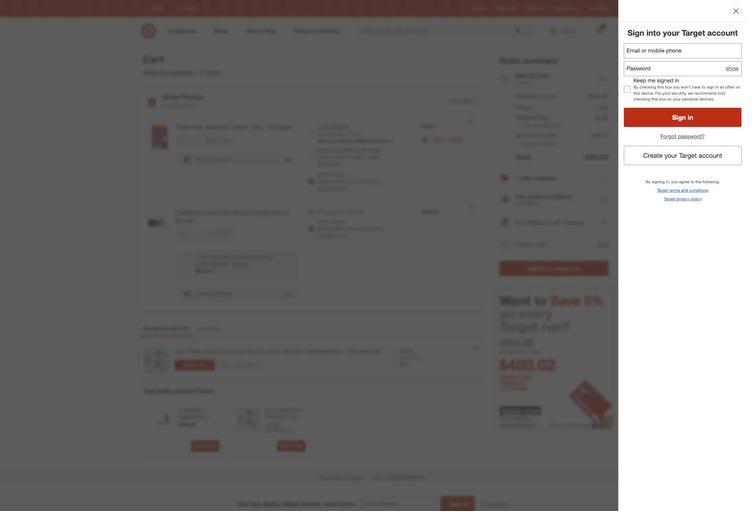 Task type: vqa. For each thing, say whether or not it's contained in the screenshot.
40ct related to 40ct Plastic Finial Christmas Tree Ornament Set - Wondershop™
yes



Task type: describe. For each thing, give the bounding box(es) containing it.
finial for 40ct plastic finial christmas tree ornament set - wondershop™
[[291, 407, 302, 413]]

more
[[331, 161, 342, 167]]

promo code
[[516, 241, 546, 248]]

subtotal for subtotal (2 items)
[[516, 93, 536, 100]]

at inside order pickup 2 items at pinole
[[180, 103, 184, 109]]

2-
[[317, 124, 322, 129]]

2 down shipping not available
[[346, 226, 349, 231]]

sign up button
[[441, 496, 475, 511]]

change for change store button for store pickup option
[[317, 232, 334, 238]]

you inside 2-day shipping get it by sat, nov 18 when you order by 12:00pm tomorrow
[[329, 138, 336, 143]]

favorites
[[197, 325, 220, 332]]

cart item ready to fulfill group containing raisin bran breakfast cereal - 24oz - kellogg's
[[139, 115, 483, 200]]

playstation 5 digital edition console link
[[178, 407, 218, 427]]

later for breakfast
[[223, 138, 231, 143]]

0 vertical spatial 5%
[[584, 293, 604, 309]]

subtotal inside $505.28 current subtotal $480.02
[[520, 349, 540, 355]]

items inside button
[[246, 362, 256, 368]]

agree
[[679, 179, 690, 184]]

get top deals, latest trends, and more.
[[237, 500, 356, 508]]

$10.50 for $10.50 reg $15.00 sale
[[265, 422, 279, 428]]

2 vertical spatial later
[[170, 325, 181, 332]]

1 horizontal spatial available
[[445, 136, 464, 142]]

1 vertical spatial add to cart
[[280, 444, 302, 449]]

$555.03 total 2 items
[[516, 72, 549, 85]]

0 horizontal spatial 1
[[185, 325, 188, 332]]

estimated for estimated taxes
[[516, 132, 541, 139]]

$505.28 for $505.28 subtotal
[[143, 69, 166, 77]]

store for store pickup option
[[336, 232, 346, 238]]

in inside 'button'
[[541, 265, 546, 272]]

personal
[[682, 96, 698, 102]]

1 vertical spatial box
[[659, 96, 666, 102]]

have
[[692, 85, 701, 90]]

games
[[224, 254, 239, 260]]

$52/mo.
[[553, 193, 573, 200]]

Store pickup radio
[[308, 178, 315, 185]]

sign into your target account
[[628, 28, 738, 37]]

want to save 5% *
[[500, 293, 606, 309]]

to inside 40ct plastic finial christmas tree ornament set pale teal/gold/slate - wondershop™ list item
[[193, 363, 197, 368]]

0 horizontal spatial by
[[331, 131, 336, 137]]

40ct plastic finial christmas tree ornament set pale teal/gold/slate - wondershop&#8482; image
[[143, 346, 170, 374]]

not eligible for gift message
[[516, 219, 585, 226]]

weekly ad
[[497, 6, 517, 11]]

1 vertical spatial add button
[[598, 240, 608, 249]]

pickup down shipping not available
[[331, 219, 346, 225]]

sign for sign in
[[672, 113, 686, 121]]

create your target account
[[643, 151, 723, 159]]

weekly
[[497, 6, 510, 11]]

1 vertical spatial by
[[349, 138, 354, 143]]

sale for $10.50 reg $15.00 sale
[[285, 428, 293, 433]]

at down shipping not available
[[364, 226, 368, 231]]

ad
[[511, 6, 517, 11]]

$505.28 subtotal
[[143, 69, 193, 77]]

order pickup 2 items at pinole
[[163, 93, 203, 109]]

you inside keep me signed in by checking this box you won't have to sign in as often on this device. for your security, we recommend only checking this box on your personal devices.
[[673, 85, 680, 90]]

6pm
[[355, 154, 365, 160]]

1 vertical spatial with
[[522, 374, 532, 381]]

sign
[[707, 85, 715, 90]]

40ct plastic finial christmas tree ornament set pale teal/gold/slate - wondershop™ list item
[[139, 342, 483, 378]]

in right sign
[[716, 85, 719, 90]]

add to cart button for playstation 5 digital edition console
[[191, 441, 219, 452]]

ready for change store button for store pickup option
[[317, 226, 331, 231]]

not
[[338, 209, 345, 215]]

within for change store button for store pickup option
[[333, 226, 345, 231]]

on every target run?
[[500, 306, 570, 335]]

top
[[250, 500, 260, 508]]

change store button for store pickup radio
[[317, 185, 346, 192]]

console inside playstation 5 console marvel's spider-man 2 bundle
[[210, 209, 230, 216]]

into
[[647, 28, 661, 37]]

pinole for store pickup option
[[369, 226, 383, 231]]

0 vertical spatial 1 offer available button
[[430, 136, 464, 143]]

as down delivery
[[349, 154, 354, 160]]

save for console
[[207, 231, 216, 236]]

items)
[[543, 94, 556, 99]]

save for later button for breakfast
[[204, 135, 234, 146]]

2 vertical spatial you
[[671, 179, 678, 184]]

1 horizontal spatial 1 offer available button
[[499, 167, 608, 189]]

get inside 2-day shipping get it by sat, nov 18 when you order by 12:00pm tomorrow
[[317, 131, 325, 137]]

within for change store button for store pickup radio
[[333, 179, 345, 184]]

edition
[[193, 414, 208, 420]]

to inside keep me signed in by checking this box you won't have to sign in as often on this device. for your security, we recommend only checking this box on your personal devices.
[[702, 85, 706, 90]]

as up affirm
[[527, 193, 533, 200]]

set for pale
[[283, 348, 292, 355]]

as down day
[[331, 154, 336, 160]]

$505.28 for $505.28
[[589, 93, 608, 100]]

apply
[[502, 406, 522, 415]]

christmas for 40ct plastic finial christmas tree ornament set pale teal/gold/slate - wondershop™
[[219, 348, 244, 355]]

nov
[[347, 131, 355, 137]]

40ct plastic finial christmas tree ornament set - wondershop™ link
[[265, 407, 304, 434]]

pickup up the regional on the top right
[[516, 104, 532, 111]]

on down estimated taxes
[[536, 141, 542, 147]]

learn more button
[[317, 160, 342, 167]]

1 vertical spatial 5%
[[500, 385, 507, 391]]

account inside button
[[699, 151, 723, 159]]

1 vertical spatial 1
[[516, 175, 519, 182]]

sale for $10.50 reg $15.00 sale
[[399, 361, 408, 367]]

0 horizontal spatial policy
[[497, 501, 510, 507]]

change store button for store pickup option
[[317, 232, 346, 239]]

raisin
[[176, 124, 191, 130]]

circle
[[567, 6, 578, 11]]

2 horizontal spatial cart
[[294, 444, 302, 449]]

target inside on every target run?
[[500, 319, 538, 335]]

2 down stores
[[602, 24, 604, 28]]

similar
[[233, 362, 245, 368]]

to inside $399.99 add to cart
[[203, 444, 207, 449]]

$10.50 reg $15.00 sale
[[399, 348, 420, 367]]

later for console
[[223, 231, 231, 236]]

playstation 5 digital edition console
[[178, 407, 208, 427]]

create
[[643, 151, 663, 159]]

shop for shop safely at target
[[318, 475, 329, 481]]

2 down same day delivery with shipt get it as soon as 6pm today learn more
[[346, 179, 349, 184]]

2 vertical spatial save
[[551, 293, 581, 309]]

we
[[688, 90, 693, 96]]

saved for later ( 1 )
[[143, 325, 189, 332]]

target inside 'link'
[[555, 6, 566, 11]]

order inside order pickup 2 items at pinole
[[163, 93, 180, 101]]

0 horizontal spatial and
[[324, 500, 336, 508]]

none password field inside sign into your target account dialog
[[624, 61, 742, 76]]

1 vertical spatial by
[[646, 179, 651, 184]]

recently
[[144, 387, 171, 395]]

hours for store pickup option
[[350, 226, 363, 231]]

a for add button to the top
[[206, 156, 208, 162]]

on down security,
[[667, 96, 672, 102]]

pickup inside order pickup 2 items at pinole
[[182, 93, 203, 101]]

- left 24oz
[[248, 124, 250, 130]]

your down security,
[[673, 96, 681, 102]]

$399.99 add to cart
[[178, 422, 216, 449]]

as inside keep me signed in by checking this box you won't have to sign in as often on this device. for your security, we recommend only checking this box on your personal devices.
[[720, 85, 724, 90]]

for down playstation 5 console marvel's spider-man 2 bundle
[[217, 231, 222, 236]]

promo
[[516, 241, 532, 248]]

Store pickup radio
[[308, 225, 315, 232]]

video
[[210, 254, 222, 260]]

2 vertical spatial get
[[237, 500, 248, 508]]

reg
[[265, 428, 271, 433]]

hours for store pickup radio
[[350, 179, 363, 184]]

40ct plastic finial christmas tree ornament set pale teal/gold/slate - wondershop™ link
[[175, 348, 382, 356]]

1 substitute from the top
[[209, 156, 231, 162]]

1 inside cart item ready to fulfill group
[[430, 136, 433, 142]]

order pickup ready within 2 hours at pinole change store for store pickup option
[[317, 219, 383, 238]]

subtotal for subtotal with
[[500, 374, 520, 381]]

message
[[563, 219, 585, 226]]

your inside button
[[665, 151, 677, 159]]

2 right $505.28 subtotal
[[200, 69, 203, 77]]

wondershop™ inside 40ct plastic finial christmas tree ornament set - wondershop™
[[265, 428, 294, 434]]

with
[[516, 201, 525, 206]]

based on 94564
[[521, 141, 557, 147]]

1 horizontal spatial offer
[[520, 175, 533, 182]]

current
[[500, 349, 518, 355]]

1 vertical spatial available
[[534, 175, 557, 182]]

order down shipping
[[317, 219, 330, 225]]

$1.00 button
[[595, 112, 608, 122]]

to inside 'button'
[[547, 265, 553, 272]]

wondershop™ inside list item
[[348, 348, 382, 355]]

playstation for playstation 5 digital edition console
[[178, 407, 203, 413]]

cart for cart
[[143, 53, 164, 65]]

2 inside 2 year video games protection plan ($450-$499.99) - allstate
[[196, 254, 198, 260]]

What can we help you find? suggestions appear below search field
[[356, 23, 527, 38]]

2 vertical spatial this
[[652, 96, 658, 102]]

out
[[571, 265, 580, 272]]

recently viewed items
[[144, 387, 214, 395]]

restrictions
[[563, 423, 583, 428]]

cart for cart # 102000529207761
[[371, 475, 381, 481]]

bag
[[544, 123, 553, 129]]

order down learn
[[317, 172, 330, 178]]

day
[[322, 124, 330, 129]]

$480.02
[[500, 355, 556, 375]]

low
[[534, 193, 544, 200]]

forgot password? link
[[661, 133, 705, 140]]

pinole inside order pickup 2 items at pinole
[[185, 103, 198, 109]]

trends,
[[301, 500, 323, 508]]

$15.00 for $10.50 reg $15.00 sale
[[272, 428, 284, 433]]

raisin bran breakfast cereal - 24oz - kellogg's link
[[176, 123, 297, 131]]

redcard inside the 'apply now for a credit or debit redcard'
[[514, 422, 536, 429]]

raisin bran breakfast cereal - 24oz - kellogg's image
[[145, 123, 172, 151]]

gift
[[553, 219, 561, 226]]

by signing in, you agree to the following:
[[646, 179, 720, 184]]

5 for console
[[205, 209, 209, 216]]

0 vertical spatial account
[[708, 28, 738, 37]]

set for -
[[287, 421, 295, 427]]

18
[[357, 131, 362, 137]]

on inside on every target run?
[[500, 306, 515, 322]]

for
[[656, 90, 662, 96]]

digital
[[178, 414, 192, 420]]

your right into
[[663, 28, 680, 37]]

apply now for a credit or debit redcard
[[500, 406, 539, 429]]

order summary
[[499, 56, 558, 65]]

items inside $555.03 total 2 items
[[520, 80, 532, 85]]

94564
[[543, 141, 557, 147]]

2 year video games protection plan ($450-$499.99) - allstate
[[196, 254, 273, 267]]

1 add a substitute from the top
[[195, 156, 231, 162]]

0 vertical spatial this
[[658, 85, 664, 90]]

ready for change store button for store pickup radio
[[317, 179, 331, 184]]

privacy
[[481, 501, 496, 507]]

$505.28 for $505.28 current subtotal $480.02
[[500, 337, 534, 349]]

1 vertical spatial redcard
[[503, 380, 525, 386]]

5% savings
[[500, 385, 528, 391]]

total
[[537, 72, 549, 79]]

at right safely
[[345, 475, 349, 481]]

show
[[726, 65, 739, 72]]

for right saved
[[161, 325, 168, 332]]

pinole for store pickup radio
[[369, 179, 383, 184]]

pay as low as $52/mo. with affirm
[[516, 193, 573, 206]]

on right often
[[736, 85, 741, 90]]

same
[[317, 147, 330, 153]]

bran
[[193, 124, 204, 130]]

forgot password?
[[661, 133, 705, 140]]

- right 24oz
[[265, 124, 267, 130]]

in,
[[666, 179, 670, 184]]

1 vertical spatial checking
[[634, 96, 650, 102]]

sign up
[[449, 501, 469, 507]]

your right for
[[663, 90, 671, 96]]

based
[[521, 141, 535, 147]]

privacy
[[677, 196, 690, 201]]

shipping
[[317, 209, 337, 215]]



Task type: locate. For each thing, give the bounding box(es) containing it.
add to cart down the $10.50 reg $15.00 sale
[[280, 444, 302, 449]]

sign for sign up
[[449, 501, 461, 507]]

wondershop™
[[348, 348, 382, 355], [265, 428, 294, 434]]

redcard link
[[528, 6, 544, 12]]

1 offer available button down '$5.29'
[[430, 136, 464, 143]]

$555.03 for $555.03
[[585, 153, 608, 161]]

0 horizontal spatial subtotal
[[168, 69, 193, 77]]

2 horizontal spatial $505.28
[[589, 93, 608, 100]]

- inside list item
[[344, 348, 347, 355]]

by inside keep me signed in by checking this box you won't have to sign in as often on this device. for your security, we recommend only checking this box on your personal devices.
[[634, 85, 639, 90]]

1 vertical spatial $10.50
[[265, 422, 279, 428]]

at down '6pm' at left
[[364, 179, 368, 184]]

1 vertical spatial cart item ready to fulfill group
[[139, 200, 483, 309]]

2 change from the top
[[317, 232, 334, 238]]

- right teal/gold/slate
[[344, 348, 347, 355]]

0 vertical spatial estimated
[[521, 123, 543, 129]]

1 order pickup ready within 2 hours at pinole change store from the top
[[317, 172, 383, 191]]

$10.50
[[399, 348, 413, 354], [265, 422, 279, 428]]

1 vertical spatial save for later button
[[204, 229, 234, 240]]

in right signed
[[675, 77, 680, 84]]

later left (
[[170, 325, 181, 332]]

save down breakfast on the left top
[[207, 138, 216, 143]]

same day delivery with shipt get it as soon as 6pm today learn more
[[317, 147, 381, 167]]

this left device.
[[634, 90, 640, 96]]

0 vertical spatial available
[[445, 136, 464, 142]]

save for later button down playstation 5 console marvel's spider-man 2 bundle
[[204, 229, 234, 240]]

by down nov at top left
[[349, 138, 354, 143]]

None checkbox
[[624, 86, 631, 93]]

0 vertical spatial ready
[[317, 179, 331, 184]]

2 hours from the top
[[350, 226, 363, 231]]

apply.
[[584, 423, 595, 428]]

shop for shop similar items
[[222, 362, 232, 368]]

by down keep on the right of the page
[[634, 85, 639, 90]]

$555.03 for $555.03 total 2 items
[[516, 72, 535, 79]]

1 save for later from the top
[[207, 138, 231, 143]]

2 left year
[[196, 254, 198, 260]]

1 horizontal spatial by
[[349, 138, 354, 143]]

for left gift
[[545, 219, 552, 226]]

raisin bran breakfast cereal - 24oz - kellogg's
[[176, 124, 291, 130]]

2 horizontal spatial 1
[[516, 175, 519, 182]]

order pickup ready within 2 hours at pinole change store for store pickup radio
[[317, 172, 383, 191]]

add a substitute down the $69.00
[[195, 290, 231, 296]]

finial inside 40ct plastic finial christmas tree ornament set - wondershop™
[[291, 407, 302, 413]]

or
[[528, 415, 533, 422]]

40ct plastic finial christmas tree ornament set - wondershop™ image
[[236, 407, 260, 431], [236, 407, 260, 431]]

0 horizontal spatial 40ct
[[175, 348, 185, 355]]

$10.50 for $10.50 reg $15.00 sale
[[399, 348, 413, 354]]

5 inside playstation 5 console marvel's spider-man 2 bundle
[[205, 209, 209, 216]]

plastic for 40ct plastic finial christmas tree ornament set - wondershop™
[[275, 407, 290, 413]]

None text field
[[624, 43, 742, 58]]

5 inside "playstation 5 digital edition console"
[[204, 407, 207, 413]]

ornament inside 40ct plastic finial christmas tree ornament set pale teal/gold/slate - wondershop™ link
[[257, 348, 282, 355]]

1 horizontal spatial finial
[[291, 407, 302, 413]]

2 save for later from the top
[[207, 231, 231, 236]]

2 cart item ready to fulfill group from the top
[[139, 200, 483, 309]]

None text field
[[361, 496, 435, 511]]

store for store pickup radio
[[336, 185, 346, 191]]

1 vertical spatial $555.03
[[585, 153, 608, 161]]

estimated up based
[[516, 132, 541, 139]]

affirm image
[[500, 196, 509, 202]]

for inside the 'apply now for a credit or debit redcard'
[[500, 415, 506, 422]]

$10.50 inside $10.50 reg $15.00 sale
[[399, 348, 413, 354]]

set inside 40ct plastic finial christmas tree ornament set - wondershop™
[[287, 421, 295, 427]]

redcard down apply now button
[[514, 422, 536, 429]]

0 horizontal spatial 1 offer available button
[[430, 136, 464, 143]]

0 horizontal spatial plastic
[[187, 348, 203, 355]]

playstation 5 console marvel's spider-man 2 bundle link
[[176, 209, 297, 224]]

with inside same day delivery with shipt get it as soon as 6pm today learn more
[[359, 147, 368, 153]]

1 vertical spatial substitute
[[209, 290, 231, 296]]

box down signed
[[665, 85, 672, 90]]

1 vertical spatial subtotal
[[500, 374, 520, 381]]

tree for -
[[288, 414, 297, 420]]

0 vertical spatial ornament
[[257, 348, 282, 355]]

0 vertical spatial save for later button
[[204, 135, 234, 146]]

and
[[681, 188, 688, 193], [324, 500, 336, 508]]

0 vertical spatial playstation
[[176, 209, 204, 216]]

change
[[317, 185, 334, 191], [317, 232, 334, 238]]

save for later button for console
[[204, 229, 234, 240]]

get up when at the left top of page
[[317, 131, 325, 137]]

a down breakfast on the left top
[[206, 156, 208, 162]]

christmas inside 40ct plastic finial christmas tree ornament set pale teal/gold/slate - wondershop™ link
[[219, 348, 244, 355]]

sale
[[399, 361, 408, 367], [285, 428, 293, 433]]

shop left similar
[[222, 362, 232, 368]]

shop left safely
[[318, 475, 329, 481]]

teal/gold/slate
[[305, 348, 343, 355]]

1 store from the top
[[336, 185, 346, 191]]

safely
[[331, 475, 343, 481]]

breakfast
[[206, 124, 229, 130]]

1 vertical spatial $15.00
[[272, 428, 284, 433]]

offer inside cart item ready to fulfill group
[[434, 136, 444, 142]]

to down the $10.50 reg $15.00 sale
[[289, 444, 293, 449]]

$499.99
[[422, 209, 439, 215]]

1 horizontal spatial $15.00
[[407, 355, 420, 360]]

security,
[[672, 90, 687, 96]]

substitute
[[209, 156, 231, 162], [209, 290, 231, 296]]

- right the $10.50 reg $15.00 sale
[[296, 421, 298, 427]]

2 change store button from the top
[[317, 232, 346, 239]]

day
[[331, 147, 340, 153]]

$15.00 for $10.50 reg $15.00 sale
[[407, 355, 420, 360]]

taxes
[[542, 132, 555, 139]]

102000529207761
[[386, 475, 427, 481]]

1 left favorites
[[185, 325, 188, 332]]

2 vertical spatial redcard
[[514, 422, 536, 429]]

$555.03 down $48.75
[[585, 153, 608, 161]]

tree
[[246, 348, 256, 355], [288, 414, 297, 420]]

fees
[[539, 114, 549, 121]]

in inside button
[[688, 113, 694, 121]]

2 inside playstation 5 console marvel's spider-man 2 bundle
[[285, 209, 288, 216]]

it
[[327, 131, 329, 137], [327, 154, 329, 160]]

shop similar items
[[222, 362, 256, 368]]

save for later for console
[[207, 231, 231, 236]]

1 within from the top
[[333, 179, 345, 184]]

to left "the"
[[691, 179, 695, 184]]

change store button right store pickup option
[[317, 232, 346, 239]]

add to cart button down the $10.50 reg $15.00 sale
[[277, 441, 305, 452]]

1 horizontal spatial $505.28
[[500, 337, 534, 349]]

plastic inside list item
[[187, 348, 203, 355]]

for down breakfast on the left top
[[217, 138, 222, 143]]

this down for
[[652, 96, 658, 102]]

debit
[[500, 422, 512, 429]]

1 horizontal spatial 5%
[[584, 293, 604, 309]]

plastic down )
[[187, 348, 203, 355]]

2 right man
[[285, 209, 288, 216]]

1 ready from the top
[[317, 179, 331, 184]]

as
[[720, 85, 724, 90], [331, 154, 336, 160], [349, 154, 354, 160], [527, 193, 533, 200], [545, 193, 551, 200]]

2 up "subtotal (2 items)" on the top of the page
[[516, 80, 518, 85]]

2 up raisin bran breakfast cereal - 24oz - kellogg's image at top left
[[163, 103, 165, 109]]

add to cart
[[184, 363, 206, 368], [280, 444, 302, 449]]

in
[[675, 77, 680, 84], [716, 85, 719, 90], [688, 113, 694, 121], [541, 265, 546, 272]]

won't
[[681, 85, 691, 90]]

2 within from the top
[[333, 226, 345, 231]]

2 it from the top
[[327, 154, 329, 160]]

privacy policy
[[481, 501, 510, 507]]

pay
[[516, 193, 525, 200]]

2 vertical spatial a
[[508, 415, 511, 422]]

you up day
[[329, 138, 336, 143]]

by
[[331, 131, 336, 137], [349, 138, 354, 143]]

deals,
[[262, 500, 280, 508]]

1 horizontal spatial subtotal
[[520, 349, 540, 355]]

$10.50 inside the $10.50 reg $15.00 sale
[[265, 422, 279, 428]]

1 vertical spatial a
[[206, 290, 208, 296]]

1 vertical spatial 1 offer available button
[[499, 167, 608, 189]]

order down $505.28 subtotal
[[163, 93, 180, 101]]

order
[[337, 138, 348, 143]]

box down for
[[659, 96, 666, 102]]

add to cart button for 40ct plastic finial christmas tree ornament set - wondershop™
[[277, 441, 305, 452]]

1 horizontal spatial christmas
[[265, 414, 286, 420]]

Service plan checkbox
[[183, 262, 190, 269]]

in left check
[[541, 265, 546, 272]]

it inside same day delivery with shipt get it as soon as 6pm today learn more
[[327, 154, 329, 160]]

playstation for playstation 5 console marvel's spider-man 2 bundle
[[176, 209, 204, 216]]

and inside sign into your target account dialog
[[681, 188, 688, 193]]

viewed
[[173, 387, 195, 395]]

0 horizontal spatial by
[[634, 85, 639, 90]]

1 horizontal spatial shop
[[318, 475, 329, 481]]

save for breakfast
[[207, 138, 216, 143]]

sale inside $10.50 reg $15.00 sale
[[399, 361, 408, 367]]

substitute down breakfast on the left top
[[209, 156, 231, 162]]

affirm
[[527, 201, 539, 206]]

your right create
[[665, 151, 677, 159]]

playstation up digital
[[178, 407, 203, 413]]

1 vertical spatial pinole
[[369, 179, 383, 184]]

order up $555.03 total 2 items on the top right of the page
[[499, 56, 521, 65]]

for left "credit"
[[500, 415, 506, 422]]

target inside button
[[679, 151, 697, 159]]

estimated taxes
[[516, 132, 555, 139]]

sign inside 'button'
[[528, 265, 540, 272]]

0 vertical spatial get
[[317, 131, 325, 137]]

within
[[333, 179, 345, 184], [333, 226, 345, 231]]

forgot
[[661, 133, 677, 140]]

at up raisin at top left
[[180, 103, 184, 109]]

1 change store button from the top
[[317, 185, 346, 192]]

spider-
[[254, 209, 272, 216]]

0 vertical spatial finial
[[205, 348, 217, 355]]

2 inside order pickup 2 items at pinole
[[163, 103, 165, 109]]

ornament
[[257, 348, 282, 355], [265, 421, 286, 427]]

2
[[602, 24, 604, 28], [200, 69, 203, 77], [516, 80, 518, 85], [163, 103, 165, 109], [346, 179, 349, 184], [285, 209, 288, 216], [346, 226, 349, 231], [196, 254, 198, 260]]

1 vertical spatial 1 offer available
[[516, 175, 557, 182]]

1 vertical spatial tree
[[288, 414, 297, 420]]

0 horizontal spatial offer
[[434, 136, 444, 142]]

by left signing
[[646, 179, 651, 184]]

0 vertical spatial 40ct
[[175, 348, 185, 355]]

substitute down the $69.00
[[209, 290, 231, 296]]

pickup down 2 items
[[182, 93, 203, 101]]

hours
[[350, 179, 363, 184], [350, 226, 363, 231]]

later
[[223, 138, 231, 143], [223, 231, 231, 236], [170, 325, 181, 332]]

40ct inside 40ct plastic finial christmas tree ornament set - wondershop™
[[265, 407, 274, 413]]

sign left up
[[449, 501, 461, 507]]

order pickup ready within 2 hours at pinole change store down more
[[317, 172, 383, 191]]

2 store from the top
[[336, 232, 346, 238]]

a for the bottommost add button
[[206, 290, 208, 296]]

sign up forgot password? link
[[672, 113, 686, 121]]

cart
[[198, 363, 206, 368], [208, 444, 216, 449], [294, 444, 302, 449]]

finial for 40ct plastic finial christmas tree ornament set pale teal/gold/slate - wondershop™
[[205, 348, 217, 355]]

0 horizontal spatial $555.03
[[516, 72, 535, 79]]

save up video
[[207, 231, 216, 236]]

credit
[[512, 415, 526, 422]]

2 order pickup ready within 2 hours at pinole change store from the top
[[317, 219, 383, 238]]

sign for sign into your target account
[[628, 28, 645, 37]]

0 vertical spatial add button
[[283, 156, 293, 163]]

order pickup ready within 2 hours at pinole change store down not
[[317, 219, 383, 238]]

1 vertical spatial playstation
[[178, 407, 203, 413]]

to right want
[[535, 293, 547, 309]]

ornament for -
[[265, 421, 286, 427]]

subtotal with
[[500, 374, 534, 381]]

sign left into
[[628, 28, 645, 37]]

to down edition
[[203, 444, 207, 449]]

1 horizontal spatial policy
[[691, 196, 702, 201]]

0 horizontal spatial cart
[[198, 363, 206, 368]]

playstation inside playstation 5 console marvel's spider-man 2 bundle
[[176, 209, 204, 216]]

a inside the 'apply now for a credit or debit redcard'
[[508, 415, 511, 422]]

40ct
[[175, 348, 185, 355], [265, 407, 274, 413]]

0 vertical spatial set
[[283, 348, 292, 355]]

sale inside the $10.50 reg $15.00 sale
[[285, 428, 293, 433]]

0 vertical spatial policy
[[691, 196, 702, 201]]

1 change from the top
[[317, 185, 334, 191]]

hours down shipping not available
[[350, 226, 363, 231]]

plastic up the $10.50 reg $15.00 sale
[[275, 407, 290, 413]]

sign in to check out button
[[499, 261, 608, 276]]

1 cart item ready to fulfill group from the top
[[139, 115, 483, 200]]

$5.29
[[422, 124, 433, 129]]

1 vertical spatial subtotal
[[520, 349, 540, 355]]

subtotal up 5% savings
[[500, 374, 520, 381]]

tree inside list item
[[246, 348, 256, 355]]

0 horizontal spatial console
[[178, 421, 196, 427]]

christmas inside 40ct plastic finial christmas tree ornament set - wondershop™
[[265, 414, 286, 420]]

items inside order pickup 2 items at pinole
[[167, 103, 178, 109]]

in down personal
[[688, 113, 694, 121]]

plastic inside 40ct plastic finial christmas tree ornament set - wondershop™
[[275, 407, 290, 413]]

get left top
[[237, 500, 248, 508]]

estimated for estimated bag fee
[[521, 123, 543, 129]]

as right low
[[545, 193, 551, 200]]

1 vertical spatial console
[[178, 421, 196, 427]]

redcard right ad
[[528, 6, 544, 11]]

add inside 40ct plastic finial christmas tree ornament set pale teal/gold/slate - wondershop™ list item
[[184, 363, 191, 368]]

None password field
[[624, 61, 742, 76]]

40ct for 40ct plastic finial christmas tree ornament set pale teal/gold/slate - wondershop™
[[175, 348, 185, 355]]

ornament left the pale
[[257, 348, 282, 355]]

1 horizontal spatial plastic
[[275, 407, 290, 413]]

add to cart button inside 40ct plastic finial christmas tree ornament set pale teal/gold/slate - wondershop™ list item
[[175, 360, 215, 371]]

with up savings
[[522, 374, 532, 381]]

$15.00 inside $10.50 reg $15.00 sale
[[407, 355, 420, 360]]

- inside 2 year video games protection plan ($450-$499.99) - allstate
[[229, 261, 231, 267]]

subtotal right current
[[520, 349, 540, 355]]

40ct inside 40ct plastic finial christmas tree ornament set pale teal/gold/slate - wondershop™ link
[[175, 348, 185, 355]]

save for later for breakfast
[[207, 138, 231, 143]]

*some
[[549, 423, 561, 428]]

None radio
[[308, 154, 315, 161], [308, 209, 315, 216], [308, 154, 315, 161], [308, 209, 315, 216]]

5 for digital
[[204, 407, 207, 413]]

0 vertical spatial $555.03
[[516, 72, 535, 79]]

change for change store button for store pickup radio
[[317, 185, 334, 191]]

playstation 5 console marvel&#39;s spider-man 2 bundle image
[[145, 209, 172, 236]]

shop similar items button
[[219, 360, 259, 371]]

set inside list item
[[283, 348, 292, 355]]

cart down 40ct plastic finial christmas tree ornament set - wondershop™ link
[[294, 444, 302, 449]]

pickup
[[182, 93, 203, 101], [516, 104, 532, 111], [331, 172, 346, 178], [331, 219, 346, 225]]

with
[[359, 147, 368, 153], [522, 374, 532, 381]]

finial inside list item
[[205, 348, 217, 355]]

sign in to check out
[[528, 265, 580, 272]]

sign into your target account dialog
[[619, 0, 747, 511]]

it down day
[[327, 131, 329, 137]]

policy right "privacy"
[[497, 501, 510, 507]]

$1.00
[[595, 114, 608, 121]]

policy inside sign into your target account dialog
[[691, 196, 702, 201]]

playstation 5 digital edition console image
[[150, 407, 174, 431], [150, 407, 174, 431]]

1 vertical spatial ready
[[317, 226, 331, 231]]

console
[[210, 209, 230, 216], [178, 421, 196, 427]]

40ct plastic finial christmas tree ornament set pale teal/gold/slate - wondershop™
[[175, 348, 382, 355]]

to left check
[[547, 265, 553, 272]]

2 vertical spatial pinole
[[369, 226, 383, 231]]

1 vertical spatial get
[[317, 154, 325, 160]]

$505.28 inside $505.28 current subtotal $480.02
[[500, 337, 534, 349]]

it inside 2-day shipping get it by sat, nov 18 when you order by 12:00pm tomorrow
[[327, 131, 329, 137]]

tree for pale
[[246, 348, 256, 355]]

you right in,
[[671, 179, 678, 184]]

cart item ready to fulfill group
[[139, 115, 483, 200], [139, 200, 483, 309]]

2 add a substitute from the top
[[195, 290, 231, 296]]

40ct up the $10.50 reg $15.00 sale
[[265, 407, 274, 413]]

- inside 40ct plastic finial christmas tree ornament set - wondershop™
[[296, 421, 298, 427]]

0 vertical spatial shop
[[222, 362, 232, 368]]

0 vertical spatial save
[[207, 138, 216, 143]]

christmas up the $10.50 reg $15.00 sale
[[265, 414, 286, 420]]

0 vertical spatial subtotal
[[168, 69, 193, 77]]

1 vertical spatial ornament
[[265, 421, 286, 427]]

1 vertical spatial and
[[324, 500, 336, 508]]

0 vertical spatial save for later
[[207, 138, 231, 143]]

store up shipping not available
[[336, 185, 346, 191]]

1 vertical spatial $505.28
[[589, 93, 608, 100]]

cart inside 40ct plastic finial christmas tree ornament set pale teal/gold/slate - wondershop™ list item
[[198, 363, 206, 368]]

0 horizontal spatial available
[[346, 209, 365, 215]]

1 horizontal spatial console
[[210, 209, 230, 216]]

sat,
[[337, 131, 345, 137]]

0 horizontal spatial $505.28
[[143, 69, 166, 77]]

0 vertical spatial offer
[[434, 136, 444, 142]]

0 horizontal spatial tree
[[246, 348, 256, 355]]

tree up shop similar items
[[246, 348, 256, 355]]

get inside same day delivery with shipt get it as soon as 6pm today learn more
[[317, 154, 325, 160]]

every
[[519, 306, 553, 322]]

shipt
[[370, 147, 381, 153]]

0 horizontal spatial with
[[359, 147, 368, 153]]

1
[[430, 136, 433, 142], [516, 175, 519, 182], [185, 325, 188, 332]]

up
[[463, 501, 469, 507]]

2 inside $555.03 total 2 items
[[516, 80, 518, 85]]

2 substitute from the top
[[209, 290, 231, 296]]

console inside "playstation 5 digital edition console"
[[178, 421, 196, 427]]

2 vertical spatial add button
[[283, 290, 293, 297]]

1 vertical spatial christmas
[[265, 414, 286, 420]]

0 vertical spatial checking
[[640, 85, 656, 90]]

christmas up similar
[[219, 348, 244, 355]]

add
[[195, 156, 204, 162], [284, 156, 292, 162], [598, 241, 608, 248], [195, 290, 204, 296], [284, 291, 292, 296], [184, 363, 191, 368], [194, 444, 202, 449], [280, 444, 288, 449]]

1 vertical spatial change store button
[[317, 232, 346, 239]]

store down shipping not available
[[336, 232, 346, 238]]

none text field inside sign into your target account dialog
[[624, 43, 742, 58]]

0 horizontal spatial 5%
[[500, 385, 507, 391]]

2 vertical spatial 1
[[185, 325, 188, 332]]

me
[[648, 77, 656, 84]]

within down more
[[333, 179, 345, 184]]

cart item ready to fulfill group containing playstation 5 console marvel's spider-man 2 bundle
[[139, 200, 483, 309]]

recommend
[[695, 90, 717, 96]]

1 save for later button from the top
[[204, 135, 234, 146]]

want
[[500, 293, 531, 309]]

1 horizontal spatial and
[[681, 188, 688, 193]]

$48.75
[[592, 132, 608, 139]]

finial up the $10.50 reg $15.00 sale
[[291, 407, 302, 413]]

ornament for pale
[[257, 348, 282, 355]]

tree inside 40ct plastic finial christmas tree ornament set - wondershop™
[[288, 414, 297, 420]]

ready right store pickup radio
[[317, 179, 331, 184]]

sign for sign in to check out
[[528, 265, 540, 272]]

hours down '6pm' at left
[[350, 179, 363, 184]]

0 vertical spatial 1
[[430, 136, 433, 142]]

1 vertical spatial policy
[[497, 501, 510, 507]]

1 vertical spatial this
[[634, 90, 640, 96]]

12:00pm
[[355, 138, 371, 143]]

#
[[382, 475, 385, 481]]

policy
[[691, 196, 702, 201], [497, 501, 510, 507]]

1 it from the top
[[327, 131, 329, 137]]

$15.00 inside the $10.50 reg $15.00 sale
[[272, 428, 284, 433]]

ornament inside 40ct plastic finial christmas tree ornament set - wondershop™
[[265, 421, 286, 427]]

0 vertical spatial tree
[[246, 348, 256, 355]]

add inside $399.99 add to cart
[[194, 444, 202, 449]]

sign inside button
[[672, 113, 686, 121]]

2 ready from the top
[[317, 226, 331, 231]]

None radio
[[308, 130, 315, 137]]

0 vertical spatial by
[[331, 131, 336, 137]]

none checkbox inside sign into your target account dialog
[[624, 86, 631, 93]]

0 vertical spatial change
[[317, 185, 334, 191]]

0 vertical spatial you
[[673, 85, 680, 90]]

add a substitute
[[195, 156, 231, 162], [195, 290, 231, 296]]

1 hours from the top
[[350, 179, 363, 184]]

1 up pay
[[516, 175, 519, 182]]

2 save for later button from the top
[[204, 229, 234, 240]]

find stores
[[589, 6, 610, 11]]

playstation inside "playstation 5 digital edition console"
[[178, 407, 203, 413]]

1 offer available up low
[[516, 175, 557, 182]]

1 offer available inside cart item ready to fulfill group
[[430, 136, 464, 142]]

affirm image
[[499, 195, 510, 206]]

christmas for 40ct plastic finial christmas tree ornament set - wondershop™
[[265, 414, 286, 420]]

sign inside button
[[449, 501, 461, 507]]

cart inside $399.99 add to cart
[[208, 444, 216, 449]]

0 vertical spatial wondershop™
[[348, 348, 382, 355]]

target privacy policy
[[664, 196, 702, 201]]

device.
[[641, 90, 654, 96]]

0 vertical spatial box
[[665, 85, 672, 90]]

redcard down the $480.02
[[503, 380, 525, 386]]

change down shipping
[[317, 232, 334, 238]]

pickup down more
[[331, 172, 346, 178]]

subtotal up order pickup 2 items at pinole
[[168, 69, 193, 77]]

40ct for 40ct plastic finial christmas tree ornament set - wondershop™
[[265, 407, 274, 413]]

ready right store pickup option
[[317, 226, 331, 231]]

0 vertical spatial redcard
[[528, 6, 544, 11]]

offer
[[434, 136, 444, 142], [520, 175, 533, 182]]

$555.03 inside $555.03 total 2 items
[[516, 72, 535, 79]]

plastic for 40ct plastic finial christmas tree ornament set pale teal/gold/slate - wondershop™
[[187, 348, 203, 355]]

subtotal left (2
[[516, 93, 536, 100]]

later down playstation 5 console marvel's spider-man 2 bundle
[[223, 231, 231, 236]]

add to cart inside 40ct plastic finial christmas tree ornament set pale teal/gold/slate - wondershop™ list item
[[184, 363, 206, 368]]

0 vertical spatial cart item ready to fulfill group
[[139, 115, 483, 200]]

console down digital
[[178, 421, 196, 427]]

0 horizontal spatial $10.50
[[265, 422, 279, 428]]

1 vertical spatial save
[[207, 231, 216, 236]]

shop inside shop similar items button
[[222, 362, 232, 368]]



